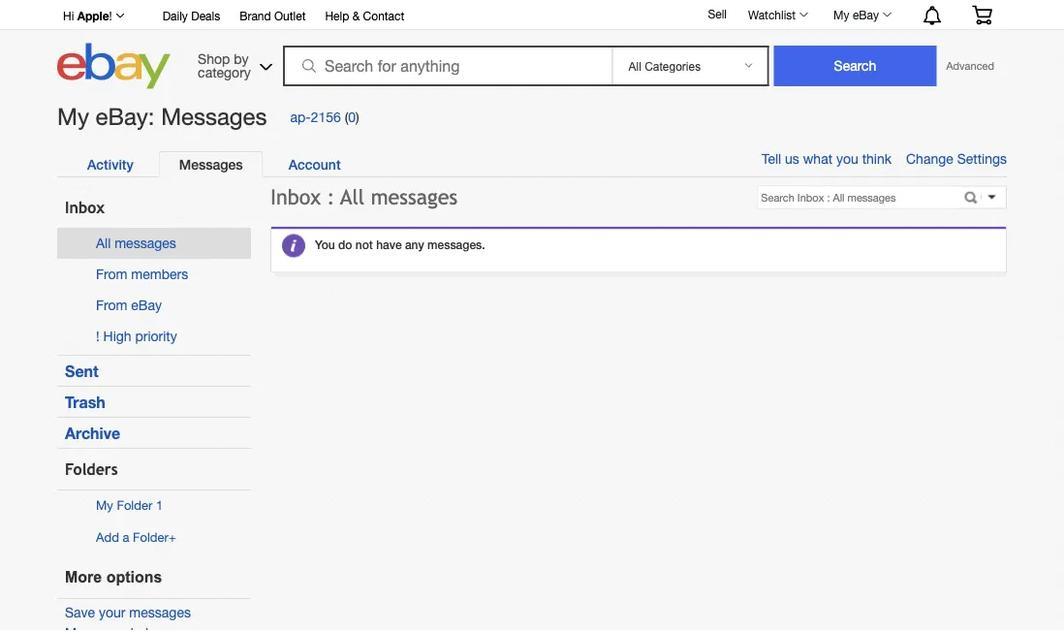 Task type: vqa. For each thing, say whether or not it's contained in the screenshot.
'Watchlist' link
yes



Task type: locate. For each thing, give the bounding box(es) containing it.
+
[[169, 530, 176, 545]]

change
[[907, 151, 954, 167]]

inbox
[[270, 185, 321, 209], [65, 198, 105, 216]]

account navigation
[[52, 0, 1007, 30]]

what
[[803, 151, 833, 167]]

advanced link
[[937, 47, 1004, 85]]

messages down options
[[129, 604, 191, 620]]

1 horizontal spatial my
[[96, 498, 113, 513]]

hi
[[63, 9, 74, 22]]

trash link
[[65, 393, 105, 411]]

ebay inside account navigation
[[853, 8, 879, 21]]

my inside account navigation
[[834, 8, 850, 21]]

archive
[[65, 424, 120, 442]]

contact
[[363, 9, 405, 22]]

ap-2156 ( 0 )
[[290, 108, 359, 124]]

all messages link
[[96, 235, 176, 251]]

ebay for from ebay
[[131, 297, 162, 313]]

2 horizontal spatial my
[[834, 8, 850, 21]]

ebay down from members
[[131, 297, 162, 313]]

1 horizontal spatial !
[[109, 9, 112, 22]]

my left the ebay:
[[57, 103, 89, 130]]

0 vertical spatial ebay
[[853, 8, 879, 21]]

0 vertical spatial !
[[109, 9, 112, 22]]

from for from members
[[96, 266, 127, 282]]

more
[[65, 569, 102, 586]]

daily deals link
[[163, 6, 220, 27]]

more options
[[65, 569, 162, 586]]

all up from members
[[96, 235, 111, 251]]

my
[[834, 8, 850, 21], [57, 103, 89, 130], [96, 498, 113, 513]]

messages link
[[159, 151, 263, 177]]

my for my folder 1
[[96, 498, 113, 513]]

add a folder +
[[96, 530, 176, 545]]

ap-2156 link
[[290, 108, 341, 124]]

from ebay
[[96, 297, 162, 313]]

(
[[345, 108, 348, 124]]

activity link
[[67, 151, 154, 177]]

1 vertical spatial from
[[96, 297, 127, 313]]

not
[[356, 238, 373, 252]]

messages down category
[[161, 103, 267, 130]]

Search for anything text field
[[286, 48, 608, 84]]

2 vertical spatial my
[[96, 498, 113, 513]]

from up high
[[96, 297, 127, 313]]

2 from from the top
[[96, 297, 127, 313]]

change settings link
[[907, 151, 1007, 167]]

!
[[109, 9, 112, 22], [96, 328, 100, 344]]

! right hi
[[109, 9, 112, 22]]

None submit
[[774, 46, 937, 86]]

1 horizontal spatial inbox
[[270, 185, 321, 209]]

my folder 1 link
[[96, 498, 163, 513]]

0 horizontal spatial my
[[57, 103, 89, 130]]

1 vertical spatial my
[[57, 103, 89, 130]]

folder left 1
[[117, 498, 152, 513]]

1 vertical spatial ebay
[[131, 297, 162, 313]]

0 vertical spatial all
[[341, 185, 365, 209]]

folder right a
[[133, 530, 169, 545]]

members
[[131, 266, 188, 282]]

all messages
[[96, 235, 176, 251]]

ebay
[[853, 8, 879, 21], [131, 297, 162, 313]]

folder
[[117, 498, 152, 513], [133, 530, 169, 545]]

brand outlet
[[240, 9, 306, 22]]

daily
[[163, 9, 188, 22]]

inbox left :
[[270, 185, 321, 209]]

settings
[[958, 151, 1007, 167]]

! high priority
[[96, 328, 177, 344]]

hi apple !
[[63, 9, 112, 22]]

from up from ebay link
[[96, 266, 127, 282]]

archive link
[[65, 424, 120, 442]]

1 vertical spatial !
[[96, 328, 100, 344]]

submit search request image
[[963, 192, 983, 208]]

my up add
[[96, 498, 113, 513]]

Search Inbox : All messages text field
[[759, 187, 958, 208]]

! left high
[[96, 328, 100, 344]]

ebay right watchlist link
[[853, 8, 879, 21]]

my for my ebay
[[834, 8, 850, 21]]

help & contact link
[[325, 6, 405, 27]]

&
[[353, 9, 360, 22]]

tab list
[[67, 151, 987, 177]]

1 from from the top
[[96, 266, 127, 282]]

0 horizontal spatial all
[[96, 235, 111, 251]]

1
[[156, 498, 163, 513]]

from for from ebay
[[96, 297, 127, 313]]

my folder 1
[[96, 498, 163, 513]]

1 horizontal spatial ebay
[[853, 8, 879, 21]]

inbox for inbox
[[65, 198, 105, 216]]

high
[[103, 328, 131, 344]]

all right :
[[341, 185, 365, 209]]

:
[[327, 185, 335, 209]]

0 vertical spatial my
[[834, 8, 850, 21]]

help & contact
[[325, 9, 405, 22]]

messages down "my ebay: messages"
[[179, 156, 243, 172]]

1 vertical spatial messages
[[179, 156, 243, 172]]

messages up from members
[[115, 235, 176, 251]]

0 vertical spatial from
[[96, 266, 127, 282]]

advanced
[[947, 60, 995, 72]]

0 horizontal spatial !
[[96, 328, 100, 344]]

a
[[123, 530, 129, 545]]

tell us what you think
[[762, 151, 892, 167]]

my right watchlist link
[[834, 8, 850, 21]]

0 horizontal spatial inbox
[[65, 198, 105, 216]]

inbox down activity link
[[65, 198, 105, 216]]

0
[[348, 108, 356, 124]]

my ebay: messages
[[57, 103, 267, 130]]

activity
[[87, 156, 134, 172]]

0 horizontal spatial ebay
[[131, 297, 162, 313]]

messages up any
[[371, 185, 458, 209]]

add
[[96, 530, 119, 545]]

all
[[341, 185, 365, 209], [96, 235, 111, 251]]

ebay:
[[96, 103, 155, 130]]

help
[[325, 9, 349, 22]]

my ebay
[[834, 8, 879, 21]]

from
[[96, 266, 127, 282], [96, 297, 127, 313]]

watchlist link
[[738, 3, 817, 26]]

messages
[[161, 103, 267, 130], [179, 156, 243, 172]]

apple
[[77, 9, 109, 22]]



Task type: describe. For each thing, give the bounding box(es) containing it.
sent link
[[65, 362, 99, 380]]

2156
[[311, 108, 341, 124]]

0 vertical spatial messages
[[161, 103, 267, 130]]

shop by category
[[198, 50, 251, 80]]

your
[[99, 604, 126, 620]]

any
[[405, 238, 424, 252]]

my ebay link
[[823, 3, 901, 26]]

trash
[[65, 393, 105, 411]]

deals
[[191, 9, 220, 22]]

change settings
[[907, 151, 1007, 167]]

sell link
[[699, 7, 736, 20]]

daily deals
[[163, 9, 220, 22]]

! inside account navigation
[[109, 9, 112, 22]]

inbox : all messages
[[270, 185, 458, 209]]

messages.
[[428, 238, 485, 252]]

think
[[863, 151, 892, 167]]

save your messages
[[65, 604, 191, 620]]

brand outlet link
[[240, 6, 306, 27]]

category
[[198, 64, 251, 80]]

shop
[[198, 50, 230, 66]]

tell
[[762, 151, 782, 167]]

save your messages link
[[65, 604, 191, 620]]

sell
[[708, 7, 727, 20]]

from members link
[[96, 266, 188, 282]]

inbox for inbox : all messages
[[270, 185, 321, 209]]

us
[[785, 151, 800, 167]]

options
[[106, 569, 162, 586]]

from members
[[96, 266, 188, 282]]

from ebay link
[[96, 297, 162, 313]]

you do not have any messages.
[[315, 238, 485, 252]]

none submit inside the shop by category banner
[[774, 46, 937, 86]]

messages inside tab list
[[179, 156, 243, 172]]

ap-
[[290, 108, 311, 124]]

tab list containing activity
[[67, 151, 987, 177]]

0 vertical spatial messages
[[371, 185, 458, 209]]

ebay for my ebay
[[853, 8, 879, 21]]

shop by category banner
[[52, 0, 1007, 94]]

)
[[356, 108, 359, 124]]

by
[[234, 50, 249, 66]]

have
[[376, 238, 402, 252]]

0 link
[[348, 108, 356, 124]]

0 vertical spatial folder
[[117, 498, 152, 513]]

watchlist
[[748, 8, 796, 21]]

account
[[289, 156, 341, 172]]

1 vertical spatial all
[[96, 235, 111, 251]]

you
[[837, 151, 859, 167]]

search image
[[303, 59, 316, 73]]

shop by category button
[[189, 43, 276, 85]]

2 vertical spatial messages
[[129, 604, 191, 620]]

brand
[[240, 9, 271, 22]]

1 vertical spatial messages
[[115, 235, 176, 251]]

priority
[[135, 328, 177, 344]]

! high priority link
[[96, 328, 177, 344]]

account link
[[268, 151, 361, 177]]

outlet
[[274, 9, 306, 22]]

folders
[[65, 460, 118, 478]]

sent
[[65, 362, 99, 380]]

your shopping cart image
[[971, 5, 994, 24]]

you
[[315, 238, 335, 252]]

1 vertical spatial folder
[[133, 530, 169, 545]]

do
[[338, 238, 352, 252]]

1 horizontal spatial all
[[341, 185, 365, 209]]

my for my ebay: messages
[[57, 103, 89, 130]]

save
[[65, 604, 95, 620]]

tell us what you think link
[[762, 151, 907, 167]]



